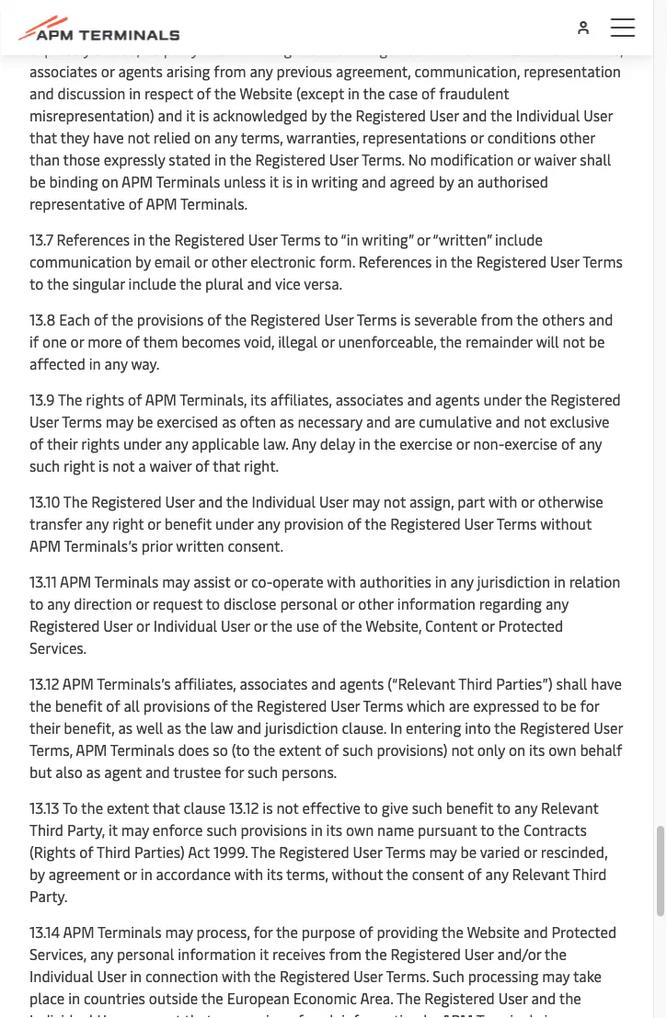 Task type: describe. For each thing, give the bounding box(es) containing it.
authorities
[[360, 572, 432, 592]]

2 vertical spatial information
[[342, 1011, 420, 1019]]

1 vertical spatial information
[[178, 945, 256, 965]]

content
[[425, 616, 478, 636]]

that inside 13.6 the registered user terms supersedes all previous agreements, communications, representations and discussions between the parties relating to the website. save as expressly stated, no party will have a right of action against apm terminals or its affiliates, associates or agents arising from any previous agreement, communication, representation and discussion in respect of the website (except in the case of fraudulent misrepresentation) and it is acknowledged by the registered user and the individual user that they have not relied on any terms, warranties, representations or conditions other than those expressly stated in the registered user terms. no modification or waiver shall be binding on apm terminals unless it is in writing and agreed by an authorised representative of apm terminals.
[[29, 127, 57, 147]]

communication,
[[415, 61, 520, 81]]

accordance
[[156, 865, 231, 885]]

the up the warranties,
[[330, 105, 352, 125]]

warranties,
[[286, 127, 359, 147]]

terms. inside '13.14 apm terminals may process, for the purpose of providing the website and protected services, any personal information it receives from the registered user and/or the individual user in connection with the registered user terms. such processing may take place in countries outside the european economic area. the registered user and the individual user warrant that processing of such information by apm terminal'
[[386, 967, 429, 987]]

13.11 apm terminals may assist or co-operate with authorities in any jurisdiction in relation to any direction or request to disclose personal or other information regarding any registered user or individual user or the use of the website, content or protected services.
[[29, 572, 621, 658]]

them
[[143, 332, 178, 352]]

waiver inside 13.9 the rights of apm terminals, its affiliates, associates and agents under the registered user terms may be exercised as often as necessary and are cumulative and not exclusive of their rights under any applicable law. any delay in the exercise or non-exercise of any such right is not a waiver of that right.
[[149, 456, 192, 476]]

and right necessary
[[366, 412, 391, 432]]

and up (to
[[237, 718, 262, 738]]

the up the remainder
[[517, 310, 539, 330]]

of down 13.9
[[29, 434, 44, 454]]

user up behalf
[[594, 718, 623, 738]]

1 horizontal spatial representations
[[363, 127, 467, 147]]

jurisdiction inside 13.11 apm terminals may assist or co-operate with authorities in any jurisdiction in relation to any direction or request to disclose personal or other information regarding any registered user or individual user or the use of the website, content or protected services.
[[477, 572, 550, 592]]

1 vertical spatial on
[[102, 172, 118, 191]]

of left action
[[310, 39, 324, 59]]

the for 13.9
[[58, 390, 82, 410]]

of up way.
[[126, 332, 140, 352]]

no
[[143, 39, 160, 59]]

be inside 13.6 the registered user terms supersedes all previous agreements, communications, representations and discussions between the parties relating to the website. save as expressly stated, no party will have a right of action against apm terminals or its affiliates, associates or agents arising from any previous agreement, communication, representation and discussion in respect of the website (except in the case of fraudulent misrepresentation) and it is acknowledged by the registered user and the individual user that they have not relied on any terms, warranties, representations or conditions other than those expressly stated in the registered user terms. no modification or waiver shall be binding on apm terminals unless it is in writing and agreed by an authorised representative of apm terminals.
[[29, 172, 46, 191]]

and left discussion at the top left
[[29, 83, 54, 103]]

others
[[542, 310, 585, 330]]

user down countries
[[97, 1011, 126, 1019]]

the up acknowledged
[[214, 83, 236, 103]]

"written"
[[433, 230, 492, 249]]

so
[[213, 741, 228, 760]]

registered down the warranties,
[[255, 150, 326, 169]]

parties)
[[134, 843, 185, 863]]

website.
[[476, 17, 532, 37]]

place
[[29, 989, 65, 1009]]

form.
[[320, 252, 355, 272]]

the for 13.10
[[63, 492, 88, 512]]

all inside 13.6 the registered user terms supersedes all previous agreements, communications, representations and discussions between the parties relating to the website. save as expressly stated, no party will have a right of action against apm terminals or its affiliates, associates or agents arising from any previous agreement, communication, representation and discussion in respect of the website (except in the case of fraudulent misrepresentation) and it is acknowledged by the registered user and the individual user that they have not relied on any terms, warranties, representations or conditions other than those expressly stated in the registered user terms. no modification or waiver shall be binding on apm terminals unless it is in writing and agreed by an authorised representative of apm terminals.
[[315, 0, 331, 15]]

terms up others
[[583, 252, 623, 272]]

13.9
[[29, 390, 55, 410]]

of right case
[[422, 83, 436, 103]]

of down economic
[[290, 1011, 304, 1019]]

user down disclose
[[221, 616, 250, 636]]

the up void,
[[225, 310, 247, 330]]

user up clause.
[[331, 696, 360, 716]]

registered up behalf
[[520, 718, 590, 738]]

of right purpose
[[359, 923, 373, 943]]

services.
[[29, 638, 87, 658]]

affiliates, inside 13.6 the registered user terms supersedes all previous agreements, communications, representations and discussions between the parties relating to the website. save as expressly stated, no party will have a right of action against apm terminals or its affiliates, associates or agents arising from any previous agreement, communication, representation and discussion in respect of the website (except in the case of fraudulent misrepresentation) and it is acknowledged by the registered user and the individual user that they have not relied on any terms, warranties, representations or conditions other than those expressly stated in the registered user terms. no modification or waiver shall be binding on apm terminals unless it is in writing and agreed by an authorised representative of apm terminals.
[[562, 39, 624, 59]]

that inside 13.9 the rights of apm terminals, its affiliates, associates and agents under the registered user terms may be exercised as often as necessary and are cumulative and not exclusive of their rights under any applicable law. any delay in the exercise or non-exercise of any such right is not a waiver of that right.
[[213, 456, 240, 476]]

take
[[573, 967, 602, 987]]

shall inside 13.6 the registered user terms supersedes all previous agreements, communications, representations and discussions between the parties relating to the website. save as expressly stated, no party will have a right of action against apm terminals or its affiliates, associates or agents arising from any previous agreement, communication, representation and discussion in respect of the website (except in the case of fraudulent misrepresentation) and it is acknowledged by the registered user and the individual user that they have not relied on any terms, warranties, representations or conditions other than those expressly stated in the registered user terms. no modification or waiver shall be binding on apm terminals unless it is in writing and agreed by an authorised representative of apm terminals.
[[580, 150, 611, 169]]

co-
[[251, 572, 273, 592]]

supersedes
[[236, 0, 311, 15]]

request
[[153, 594, 203, 614]]

the up terms,
[[29, 696, 52, 716]]

stated
[[169, 150, 211, 169]]

may inside 13.9 the rights of apm terminals, its affiliates, associates and agents under the registered user terms may be exercised as often as necessary and are cumulative and not exclusive of their rights under any applicable law. any delay in the exercise or non-exercise of any such right is not a waiver of that right.
[[106, 412, 133, 432]]

the up more
[[111, 310, 133, 330]]

also
[[55, 763, 83, 782]]

without inside the 13.10 the registered user and the individual user may not assign, part with or otherwise transfer any right or benefit under any provision of the registered user terms without apm terminals's prior written consent.
[[541, 514, 592, 534]]

registered down assign,
[[390, 514, 461, 534]]

user down part
[[464, 514, 494, 534]]

consent.
[[228, 536, 284, 556]]

is inside 13.9 the rights of apm terminals, its affiliates, associates and agents under the registered user terms may be exercised as often as necessary and are cumulative and not exclusive of their rights under any applicable law. any delay in the exercise or non-exercise of any such right is not a waiver of that right.
[[99, 456, 109, 476]]

written
[[176, 536, 224, 556]]

the up varied
[[498, 821, 520, 840]]

economic
[[293, 989, 357, 1009]]

effective
[[302, 799, 361, 818]]

it up relied at left
[[186, 105, 195, 125]]

direction
[[74, 594, 132, 614]]

vice
[[275, 274, 301, 294]]

information inside 13.11 apm terminals may assist or co-operate with authorities in any jurisdiction in relation to any direction or request to disclose personal or other information regarding any registered user or individual user or the use of the website, content or protected services.
[[397, 594, 476, 614]]

the up such
[[442, 923, 464, 943]]

is inside 13.8 each of the provisions of the registered user terms is severable from the others and if one or more of them becomes void, illegal or unenforceable, the remainder will not be affected in any way.
[[401, 310, 411, 330]]

each
[[59, 310, 90, 330]]

modification
[[430, 150, 514, 169]]

the left "website,"
[[340, 616, 362, 636]]

13.13
[[29, 799, 59, 818]]

1 exercise from the left
[[400, 434, 453, 454]]

terms inside 13.12 apm terminals's affiliates, associates and agents ("relevant third parties") shall have the benefit of all provisions of the registered user terms which are expressed to be for their benefit, as well as the law and jurisdiction clause. in entering into the registered user terms, apm terminals does so (to the extent of such provisions) not only on its own behalf but also as agent and trustee for such persons.
[[363, 696, 403, 716]]

registered inside 13.8 each of the provisions of the registered user terms is severable from the others and if one or more of them becomes void, illegal or unenforceable, the remainder will not be affected in any way.
[[250, 310, 321, 330]]

connection
[[145, 967, 218, 987]]

shall inside 13.12 apm terminals's affiliates, associates and agents ("relevant third parties") shall have the benefit of all provisions of the registered user terms which are expressed to be for their benefit, as well as the law and jurisdiction clause. in entering into the registered user terms, apm terminals does so (to the extent of such provisions) not only on its own behalf but also as agent and trustee for such persons.
[[556, 674, 588, 694]]

registered down case
[[356, 105, 426, 125]]

cumulative
[[419, 412, 492, 432]]

act
[[188, 843, 210, 863]]

registered up the "stated,"
[[86, 0, 157, 15]]

behalf
[[580, 741, 623, 760]]

individual inside the 13.10 the registered user and the individual user may not assign, part with or otherwise transfer any right or benefit under any provision of the registered user terms without apm terminals's prior written consent.
[[252, 492, 316, 512]]

the down "written"
[[451, 252, 473, 272]]

of up more
[[94, 310, 108, 330]]

with inside 13.13 to the extent that clause 13.12 is not effective to give such benefit to any relevant third party, it may enforce such provisions in its own name pursuant to the contracts (rights of third parties) act 1999. the registered user terms may be varied or rescinded, by agreement or in accordance with its terms, without the consent of any relevant third party.
[[234, 865, 263, 885]]

the left parties
[[304, 17, 326, 37]]

may inside the 13.10 the registered user and the individual user may not assign, part with or otherwise transfer any right or benefit under any provision of the registered user terms without apm terminals's prior written consent.
[[352, 492, 380, 512]]

registered down providing
[[391, 945, 461, 965]]

0 horizontal spatial processing
[[216, 1011, 286, 1019]]

any down exclusive
[[579, 434, 602, 454]]

2 horizontal spatial for
[[580, 696, 600, 716]]

agreement
[[49, 865, 120, 885]]

applicable
[[192, 434, 259, 454]]

becomes
[[182, 332, 241, 352]]

will inside 13.8 each of the provisions of the registered user terms is severable from the others and if one or more of them becomes void, illegal or unenforceable, the remainder will not be affected in any way.
[[536, 332, 559, 352]]

associates inside 13.6 the registered user terms supersedes all previous agreements, communications, representations and discussions between the parties relating to the website. save as expressly stated, no party will have a right of action against apm terminals or its affiliates, associates or agents arising from any previous agreement, communication, representation and discussion in respect of the website (except in the case of fraudulent misrepresentation) and it is acknowledged by the registered user and the individual user that they have not relied on any terms, warranties, representations or conditions other than those expressly stated in the registered user terms. no modification or waiver shall be binding on apm terminals unless it is in writing and agreed by an authorised representative of apm terminals.
[[29, 61, 98, 81]]

the right the delay
[[374, 434, 396, 454]]

1 horizontal spatial references
[[359, 252, 432, 272]]

user down direction
[[103, 616, 133, 636]]

representation
[[524, 61, 621, 81]]

1 vertical spatial for
[[225, 763, 244, 782]]

on inside 13.12 apm terminals's affiliates, associates and agents ("relevant third parties") shall have the benefit of all provisions of the registered user terms which are expressed to be for their benefit, as well as the law and jurisdiction clause. in entering into the registered user terms, apm terminals does so (to the extent of such provisions) not only on its own behalf but also as agent and trustee for such persons.
[[509, 741, 526, 760]]

other inside 13.7 references in the registered user terms to "in writing" or "written" include communication by email or other electronic form. references in the registered user terms to the singular include the plural and vice versa.
[[211, 252, 247, 272]]

way.
[[131, 354, 160, 374]]

terminals down website.
[[457, 39, 521, 59]]

user down the representation
[[584, 105, 613, 125]]

0 horizontal spatial include
[[129, 274, 176, 294]]

any up acknowledged
[[250, 61, 273, 81]]

affiliates, inside 13.12 apm terminals's affiliates, associates and agents ("relevant third parties") shall have the benefit of all provisions of the registered user terms which are expressed to be for their benefit, as well as the law and jurisdiction clause. in entering into the registered user terms, apm terminals does so (to the extent of such provisions) not only on its own behalf but also as agent and trustee for such persons.
[[174, 674, 236, 694]]

terms. inside 13.6 the registered user terms supersedes all previous agreements, communications, representations and discussions between the parties relating to the website. save as expressly stated, no party will have a right of action against apm terminals or its affiliates, associates or agents arising from any previous agreement, communication, representation and discussion in respect of the website (except in the case of fraudulent misrepresentation) and it is acknowledged by the registered user and the individual user that they have not relied on any terms, warranties, representations or conditions other than those expressly stated in the registered user terms. no modification or waiver shall be binding on apm terminals unless it is in writing and agreed by an authorised representative of apm terminals.
[[362, 150, 405, 169]]

a inside 13.6 the registered user terms supersedes all previous agreements, communications, representations and discussions between the parties relating to the website. save as expressly stated, no party will have a right of action against apm terminals or its affiliates, associates or agents arising from any previous agreement, communication, representation and discussion in respect of the website (except in the case of fraudulent misrepresentation) and it is acknowledged by the registered user and the individual user that they have not relied on any terms, warranties, representations or conditions other than those expressly stated in the registered user terms. no modification or waiver shall be binding on apm terminals unless it is in writing and agreed by an authorised representative of apm terminals.
[[263, 39, 271, 59]]

assign,
[[410, 492, 454, 512]]

in
[[390, 718, 402, 738]]

user left and/or
[[465, 945, 494, 965]]

individual down services,
[[29, 967, 93, 987]]

apm down stated
[[146, 194, 177, 214]]

not inside 13.6 the registered user terms supersedes all previous agreements, communications, representations and discussions between the parties relating to the website. save as expressly stated, no party will have a right of action against apm terminals or its affiliates, associates or agents arising from any previous agreement, communication, representation and discussion in respect of the website (except in the case of fraudulent misrepresentation) and it is acknowledged by the registered user and the individual user that they have not relied on any terms, warranties, representations or conditions other than those expressly stated in the registered user terms. no modification or waiver shall be binding on apm terminals unless it is in writing and agreed by an authorised representative of apm terminals.
[[128, 127, 150, 147]]

1 horizontal spatial expressly
[[104, 150, 165, 169]]

writing"
[[362, 230, 413, 249]]

user up 'area.'
[[354, 967, 383, 987]]

warrant
[[130, 1011, 181, 1019]]

communications,
[[479, 0, 591, 15]]

to
[[63, 799, 78, 818]]

may inside 13.11 apm terminals may assist or co-operate with authorities in any jurisdiction in relation to any direction or request to disclose personal or other information regarding any registered user or individual user or the use of the website, content or protected services.
[[162, 572, 190, 592]]

acknowledged
[[213, 105, 308, 125]]

to inside 13.12 apm terminals's affiliates, associates and agents ("relevant third parties") shall have the benefit of all provisions of the registered user terms which are expressed to be for their benefit, as well as the law and jurisdiction clause. in entering into the registered user terms, apm terminals does so (to the extent of such provisions) not only on its own behalf but also as agent and trustee for such persons.
[[543, 696, 557, 716]]

apm right binding
[[122, 172, 153, 191]]

1 vertical spatial relevant
[[512, 865, 570, 885]]

terminals.
[[180, 194, 248, 214]]

name
[[377, 821, 414, 840]]

relation
[[570, 572, 621, 592]]

extent inside 13.12 apm terminals's affiliates, associates and agents ("relevant third parties") shall have the benefit of all provisions of the registered user terms which are expressed to be for their benefit, as well as the law and jurisdiction clause. in entering into the registered user terms, apm terminals does so (to the extent of such provisions) not only on its own behalf but also as agent and trustee for such persons.
[[279, 741, 321, 760]]

1 vertical spatial have
[[93, 127, 124, 147]]

clause
[[184, 799, 226, 818]]

and up non-
[[496, 412, 520, 432]]

personal inside '13.14 apm terminals may process, for the purpose of providing the website and protected services, any personal information it receives from the registered user and/or the individual user in connection with the registered user terms. such processing may take place in countries outside the european economic area. the registered user and the individual user warrant that processing of such information by apm terminal'
[[117, 945, 174, 965]]

terminals inside '13.14 apm terminals may process, for the purpose of providing the website and protected services, any personal information it receives from the registered user and/or the individual user in connection with the registered user terms. such processing may take place in countries outside the european economic area. the registered user and the individual user warrant that processing of such information by apm terminal'
[[98, 923, 162, 943]]

registered up economic
[[280, 967, 350, 987]]

consent
[[412, 865, 464, 885]]

individual down place
[[29, 1011, 93, 1019]]

(except
[[296, 83, 344, 103]]

respect
[[145, 83, 193, 103]]

may up parties)
[[121, 821, 149, 840]]

process,
[[197, 923, 250, 943]]

1 vertical spatial rights
[[81, 434, 120, 454]]

persons.
[[282, 763, 337, 782]]

protected inside 13.11 apm terminals may assist or co-operate with authorities in any jurisdiction in relation to any direction or request to disclose personal or other information regarding any registered user or individual user or the use of the website, content or protected services.
[[498, 616, 563, 636]]

registered up prior
[[91, 492, 162, 512]]

the up does
[[185, 718, 207, 738]]

of down party,
[[79, 843, 94, 863]]

rescinded,
[[541, 843, 608, 863]]

receives
[[273, 945, 326, 965]]

the inside 13.13 to the extent that clause 13.12 is not effective to give such benefit to any relevant third party, it may enforce such provisions in its own name pursuant to the contracts (rights of third parties) act 1999. the registered user terms may be varied or rescinded, by agreement or in accordance with its terms, without the consent of any relevant third party.
[[251, 843, 276, 863]]

and down use
[[311, 674, 336, 694]]

and down and/or
[[532, 989, 556, 1009]]

any up content
[[451, 572, 474, 592]]

from inside 13.8 each of the provisions of the registered user terms is severable from the others and if one or more of them becomes void, illegal or unenforceable, the remainder will not be affected in any way.
[[481, 310, 513, 330]]

the down right.
[[226, 492, 248, 512]]

authorised
[[477, 172, 548, 191]]

user down and/or
[[499, 989, 528, 1009]]

user inside 13.8 each of the provisions of the registered user terms is severable from the others and if one or more of them becomes void, illegal or unenforceable, the remainder will not be affected in any way.
[[324, 310, 354, 330]]

their inside 13.12 apm terminals's affiliates, associates and agents ("relevant third parties") shall have the benefit of all provisions of the registered user terms which are expressed to be for their benefit, as well as the law and jurisdiction clause. in entering into the registered user terms, apm terminals does so (to the extent of such provisions) not only on its own behalf but also as agent and trustee for such persons.
[[29, 718, 60, 738]]

0 vertical spatial processing
[[468, 967, 539, 987]]

by left an
[[439, 172, 454, 191]]

any inside 13.8 each of the provisions of the registered user terms is severable from the others and if one or more of them becomes void, illegal or unenforceable, the remainder will not be affected in any way.
[[104, 354, 128, 374]]

of up persons.
[[325, 741, 339, 760]]

the down severable
[[440, 332, 462, 352]]

user down fraudulent
[[430, 105, 459, 125]]

such up 1999.
[[207, 821, 237, 840]]

more
[[88, 332, 122, 352]]

associates inside 13.9 the rights of apm terminals, its affiliates, associates and agents under the registered user terms may be exercised as often as necessary and are cumulative and not exclusive of their rights under any applicable law. any delay in the exercise or non-exercise of any such right is not a waiver of that right.
[[336, 390, 404, 410]]

from inside '13.14 apm terminals may process, for the purpose of providing the website and protected services, any personal information it receives from the registered user and/or the individual user in connection with the registered user terms. such processing may take place in countries outside the european economic area. the registered user and the individual user warrant that processing of such information by apm terminal'
[[329, 945, 362, 965]]

discussion
[[58, 83, 125, 103]]

are inside 13.12 apm terminals's affiliates, associates and agents ("relevant third parties") shall have the benefit of all provisions of the registered user terms which are expressed to be for their benefit, as well as the law and jurisdiction clause. in entering into the registered user terms, apm terminals does so (to the extent of such provisions) not only on its own behalf but also as agent and trustee for such persons.
[[449, 696, 470, 716]]

the down agreement,
[[363, 83, 385, 103]]

of up becomes
[[207, 310, 221, 330]]

third down party,
[[97, 843, 131, 863]]

unless
[[224, 172, 266, 191]]

affected
[[29, 354, 85, 374]]

own inside 13.12 apm terminals's affiliates, associates and agents ("relevant third parties") shall have the benefit of all provisions of the registered user terms which are expressed to be for their benefit, as well as the law and jurisdiction clause. in entering into the registered user terms, apm terminals does so (to the extent of such provisions) not only on its own behalf but also as agent and trustee for such persons.
[[549, 741, 577, 760]]

all inside 13.12 apm terminals's affiliates, associates and agents ("relevant third parties") shall have the benefit of all provisions of the registered user terms which are expressed to be for their benefit, as well as the law and jurisdiction clause. in entering into the registered user terms, apm terminals does so (to the extent of such provisions) not only on its own behalf but also as agent and trustee for such persons.
[[124, 696, 140, 716]]

discussions
[[165, 17, 240, 37]]

in inside 13.9 the rights of apm terminals, its affiliates, associates and agents under the registered user terms may be exercised as often as necessary and are cumulative and not exclusive of their rights under any applicable law. any delay in the exercise or non-exercise of any such right is not a waiver of that right.
[[359, 434, 371, 454]]

apm down such
[[442, 1011, 474, 1019]]

the up authorities
[[365, 514, 387, 534]]

0 vertical spatial under
[[484, 390, 522, 410]]

registered down "written"
[[477, 252, 547, 272]]

personal inside 13.11 apm terminals may assist or co-operate with authorities in any jurisdiction in relation to any direction or request to disclose personal or other information regarding any registered user or individual user or the use of the website, content or protected services.
[[280, 594, 338, 614]]

the down the take
[[559, 989, 582, 1009]]

arising
[[166, 61, 210, 81]]

apm down services.
[[62, 674, 94, 694]]

those
[[63, 150, 100, 169]]

not inside 13.13 to the extent that clause 13.12 is not effective to give such benefit to any relevant third party, it may enforce such provisions in its own name pursuant to the contracts (rights of third parties) act 1999. the registered user terms may be varied or rescinded, by agreement or in accordance with its terms, without the consent of any relevant third party.
[[277, 799, 299, 818]]

between
[[244, 17, 301, 37]]

any
[[292, 434, 316, 454]]

user up provision in the bottom of the page
[[319, 492, 349, 512]]

is inside 13.13 to the extent that clause 13.12 is not effective to give such benefit to any relevant third party, it may enforce such provisions in its own name pursuant to the contracts (rights of third parties) act 1999. the registered user terms may be varied or rescinded, by agreement or in accordance with its terms, without the consent of any relevant third party.
[[263, 799, 273, 818]]

and up and/or
[[524, 923, 548, 943]]

individual inside 13.6 the registered user terms supersedes all previous agreements, communications, representations and discussions between the parties relating to the website. save as expressly stated, no party will have a right of action against apm terminals or its affiliates, associates or agents arising from any previous agreement, communication, representation and discussion in respect of the website (except in the case of fraudulent misrepresentation) and it is acknowledged by the registered user and the individual user that they have not relied on any terms, warranties, representations or conditions other than those expressly stated in the registered user terms. no modification or waiver shall be binding on apm terminals unless it is in writing and agreed by an authorised representative of apm terminals.
[[516, 105, 580, 125]]

protected inside '13.14 apm terminals may process, for the purpose of providing the website and protected services, any personal information it receives from the registered user and/or the individual user in connection with the registered user terms. such processing may take place in countries outside the european economic area. the registered user and the individual user warrant that processing of such information by apm terminal'
[[552, 923, 617, 943]]

part
[[458, 492, 485, 512]]

the down communication
[[47, 274, 69, 294]]

terms, inside 13.13 to the extent that clause 13.12 is not effective to give such benefit to any relevant third party, it may enforce such provisions in its own name pursuant to the contracts (rights of third parties) act 1999. the registered user terms may be varied or rescinded, by agreement or in accordance with its terms, without the consent of any relevant third party.
[[286, 865, 328, 885]]

0 vertical spatial representations
[[29, 17, 134, 37]]

of down way.
[[128, 390, 142, 410]]

providing
[[377, 923, 438, 943]]

without inside 13.13 to the extent that clause 13.12 is not effective to give such benefit to any relevant third party, it may enforce such provisions in its own name pursuant to the contracts (rights of third parties) act 1999. the registered user terms may be varied or rescinded, by agreement or in accordance with its terms, without the consent of any relevant third party.
[[332, 865, 383, 885]]

1999.
[[214, 843, 248, 863]]

any right transfer
[[86, 514, 109, 534]]

transfer
[[29, 514, 82, 534]]

party.
[[29, 887, 68, 907]]

by inside 13.13 to the extent that clause 13.12 is not effective to give such benefit to any relevant third party, it may enforce such provisions in its own name pursuant to the contracts (rights of third parties) act 1999. the registered user terms may be varied or rescinded, by agreement or in accordance with its terms, without the consent of any relevant third party.
[[29, 865, 45, 885]]

by down (except
[[311, 105, 327, 125]]

and up no at top left
[[137, 17, 162, 37]]

that inside 13.13 to the extent that clause 13.12 is not effective to give such benefit to any relevant third party, it may enforce such provisions in its own name pursuant to the contracts (rights of third parties) act 1999. the registered user terms may be varied or rescinded, by agreement or in accordance with its terms, without the consent of any relevant third party.
[[152, 799, 180, 818]]

(rights
[[29, 843, 76, 863]]

such up pursuant
[[412, 799, 443, 818]]

website inside 13.6 the registered user terms supersedes all previous agreements, communications, representations and discussions between the parties relating to the website. save as expressly stated, no party will have a right of action against apm terminals or its affiliates, associates or agents arising from any previous agreement, communication, representation and discussion in respect of the website (except in the case of fraudulent misrepresentation) and it is acknowledged by the registered user and the individual user that they have not relied on any terms, warranties, representations or conditions other than those expressly stated in the registered user terms. no modification or waiver shall be binding on apm terminals unless it is in writing and agreed by an authorised representative of apm terminals.
[[240, 83, 293, 103]]

2 exercise from the left
[[505, 434, 558, 454]]

terminals inside 13.11 apm terminals may assist or co-operate with authorities in any jurisdiction in relation to any direction or request to disclose personal or other information regarding any registered user or individual user or the use of the website, content or protected services.
[[94, 572, 159, 592]]

the up the law
[[231, 696, 253, 716]]

user up the electronic
[[248, 230, 278, 249]]

any right the regarding
[[546, 594, 569, 614]]

0 horizontal spatial references
[[57, 230, 130, 249]]

severable
[[415, 310, 477, 330]]

exercised
[[157, 412, 218, 432]]

the right and/or
[[545, 945, 567, 965]]

user inside 13.9 the rights of apm terminals, its affiliates, associates and agents under the registered user terms may be exercised as often as necessary and are cumulative and not exclusive of their rights under any applicable law. any delay in the exercise or non-exercise of any such right is not a waiver of that right.
[[29, 412, 59, 432]]

with inside 13.11 apm terminals may assist or co-operate with authorities in any jurisdiction in relation to any direction or request to disclose personal or other information regarding any registered user or individual user or the use of the website, content or protected services.
[[327, 572, 356, 592]]

electronic
[[251, 252, 316, 272]]

communication
[[29, 252, 132, 272]]

0 vertical spatial expressly
[[29, 39, 91, 59]]

the up receives at the left of page
[[276, 923, 298, 943]]

often
[[240, 412, 276, 432]]

of up benefit,
[[106, 696, 120, 716]]

purpose
[[302, 923, 356, 943]]

the up european
[[254, 967, 276, 987]]

binding
[[49, 172, 98, 191]]

13.12 apm terminals's affiliates, associates and agents ("relevant third parties") shall have the benefit of all provisions of the registered user terms which are expressed to be for their benefit, as well as the law and jurisdiction clause. in entering into the registered user terms, apm terminals does so (to the extent of such provisions) not only on its own behalf but also as agent and trustee for such persons.
[[29, 674, 623, 782]]

terminals,
[[180, 390, 247, 410]]



Task type: locate. For each thing, give the bounding box(es) containing it.
with right the operate
[[327, 572, 356, 592]]

as inside 13.6 the registered user terms supersedes all previous agreements, communications, representations and discussions between the parties relating to the website. save as expressly stated, no party will have a right of action against apm terminals or its affiliates, associates or agents arising from any previous agreement, communication, representation and discussion in respect of the website (except in the case of fraudulent misrepresentation) and it is acknowledged by the registered user and the individual user that they have not relied on any terms, warranties, representations or conditions other than those expressly stated in the registered user terms. no modification or waiver shall be binding on apm terminals unless it is in writing and agreed by an authorised representative of apm terminals.
[[570, 17, 584, 37]]

may
[[106, 412, 133, 432], [352, 492, 380, 512], [162, 572, 190, 592], [121, 821, 149, 840], [429, 843, 457, 863], [165, 923, 193, 943], [542, 967, 570, 987]]

under inside the 13.10 the registered user and the individual user may not assign, part with or otherwise transfer any right or benefit under any provision of the registered user terms without apm terminals's prior written consent.
[[215, 514, 254, 534]]

any
[[250, 61, 273, 81], [214, 127, 238, 147], [104, 354, 128, 374], [165, 434, 188, 454], [579, 434, 602, 454], [86, 514, 109, 534], [257, 514, 280, 534], [451, 572, 474, 592], [47, 594, 70, 614], [546, 594, 569, 614], [515, 799, 538, 818], [486, 865, 509, 885], [90, 945, 113, 965]]

may left process,
[[165, 923, 193, 943]]

1 horizontal spatial extent
[[279, 741, 321, 760]]

0 horizontal spatial jurisdiction
[[265, 718, 338, 738]]

on
[[194, 127, 211, 147], [102, 172, 118, 191], [509, 741, 526, 760]]

0 vertical spatial relevant
[[541, 799, 599, 818]]

terms inside 13.13 to the extent that clause 13.12 is not effective to give such benefit to any relevant third party, it may enforce such provisions in its own name pursuant to the contracts (rights of third parties) act 1999. the registered user terms may be varied or rescinded, by agreement or in accordance with its terms, without the consent of any relevant third party.
[[386, 843, 426, 863]]

law
[[210, 718, 233, 738]]

may down the delay
[[352, 492, 380, 512]]

1 horizontal spatial are
[[449, 696, 470, 716]]

and inside 13.7 references in the registered user terms to "in writing" or "written" include communication by email or other electronic form. references in the registered user terms to the singular include the plural and vice versa.
[[247, 274, 272, 294]]

2 horizontal spatial affiliates,
[[562, 39, 624, 59]]

if
[[29, 332, 39, 352]]

user inside 13.13 to the extent that clause 13.12 is not effective to give such benefit to any relevant third party, it may enforce such provisions in its own name pursuant to the contracts (rights of third parties) act 1999. the registered user terms may be varied or rescinded, by agreement or in accordance with its terms, without the consent of any relevant third party.
[[353, 843, 382, 863]]

right down between
[[275, 39, 306, 59]]

not inside the 13.10 the registered user and the individual user may not assign, part with or otherwise transfer any right or benefit under any provision of the registered user terms without apm terminals's prior written consent.
[[384, 492, 406, 512]]

that up 'than'
[[29, 127, 57, 147]]

user up countries
[[97, 967, 126, 987]]

1 vertical spatial 13.12
[[229, 799, 259, 818]]

terms
[[193, 0, 233, 15], [281, 230, 321, 249], [583, 252, 623, 272], [357, 310, 397, 330], [62, 412, 102, 432], [497, 514, 537, 534], [363, 696, 403, 716], [386, 843, 426, 863]]

shall
[[580, 150, 611, 169], [556, 674, 588, 694]]

jurisdiction up persons.
[[265, 718, 338, 738]]

as
[[570, 17, 584, 37], [222, 412, 237, 432], [280, 412, 294, 432], [118, 718, 133, 738], [167, 718, 181, 738], [86, 763, 101, 782]]

agent
[[104, 763, 142, 782]]

does
[[178, 741, 209, 760]]

1 horizontal spatial agents
[[340, 674, 384, 694]]

agents up cumulative
[[436, 390, 480, 410]]

1 vertical spatial under
[[123, 434, 161, 454]]

13.12 inside 13.13 to the extent that clause 13.12 is not effective to give such benefit to any relevant third party, it may enforce such provisions in its own name pursuant to the contracts (rights of third parties) act 1999. the registered user terms may be varied or rescinded, by agreement or in accordance with its terms, without the consent of any relevant third party.
[[229, 799, 259, 818]]

and up cumulative
[[407, 390, 432, 410]]

enforce
[[153, 821, 203, 840]]

waiver
[[534, 150, 577, 169], [149, 456, 192, 476]]

representative
[[29, 194, 125, 214]]

0 horizontal spatial own
[[346, 821, 374, 840]]

for inside '13.14 apm terminals may process, for the purpose of providing the website and protected services, any personal information it receives from the registered user and/or the individual user in connection with the registered user terms. such processing may take place in countries outside the european economic area. the registered user and the individual user warrant that processing of such information by apm terminal'
[[254, 923, 273, 943]]

of inside the 13.10 the registered user and the individual user may not assign, part with or otherwise transfer any right or benefit under any provision of the registered user terms without apm terminals's prior written consent.
[[347, 514, 362, 534]]

2 vertical spatial for
[[254, 923, 273, 943]]

the
[[304, 17, 326, 37], [451, 17, 473, 37], [214, 83, 236, 103], [363, 83, 385, 103], [330, 105, 352, 125], [491, 105, 513, 125], [230, 150, 252, 169], [149, 230, 171, 249], [451, 252, 473, 272], [47, 274, 69, 294], [180, 274, 202, 294], [111, 310, 133, 330], [225, 310, 247, 330], [517, 310, 539, 330], [440, 332, 462, 352], [525, 390, 547, 410], [374, 434, 396, 454], [226, 492, 248, 512], [365, 514, 387, 534], [271, 616, 293, 636], [340, 616, 362, 636], [29, 696, 52, 716], [231, 696, 253, 716], [185, 718, 207, 738], [494, 718, 516, 738], [253, 741, 275, 760], [81, 799, 103, 818], [498, 821, 520, 840], [386, 865, 409, 885], [276, 923, 298, 943], [442, 923, 464, 943], [365, 945, 387, 965], [545, 945, 567, 965], [254, 967, 276, 987], [201, 989, 223, 1009], [559, 989, 582, 1009]]

own left behalf
[[549, 741, 577, 760]]

that down applicable
[[213, 456, 240, 476]]

0 vertical spatial terminals's
[[64, 536, 138, 556]]

or inside 13.9 the rights of apm terminals, its affiliates, associates and agents under the registered user terms may be exercised as often as necessary and are cumulative and not exclusive of their rights under any applicable law. any delay in the exercise or non-exercise of any such right is not a waiver of that right.
[[456, 434, 470, 454]]

clause.
[[342, 718, 387, 738]]

0 vertical spatial without
[[541, 514, 592, 534]]

and left agreed
[[362, 172, 386, 191]]

the right (to
[[253, 741, 275, 760]]

give
[[382, 799, 409, 818]]

2 horizontal spatial other
[[560, 127, 595, 147]]

to
[[433, 17, 448, 37], [324, 230, 338, 249], [29, 274, 44, 294], [29, 594, 44, 614], [206, 594, 220, 614], [543, 696, 557, 716], [364, 799, 378, 818], [497, 799, 511, 818], [481, 821, 495, 840]]

terminals down stated
[[156, 172, 220, 191]]

13.10 the registered user and the individual user may not assign, part with or otherwise transfer any right or benefit under any provision of the registered user terms without apm terminals's prior written consent.
[[29, 492, 604, 556]]

all up well
[[124, 696, 140, 716]]

action
[[327, 39, 368, 59]]

extent down agent
[[107, 799, 149, 818]]

the down providing
[[365, 945, 387, 965]]

as up law.
[[280, 412, 294, 432]]

trustee
[[173, 763, 221, 782]]

misrepresentation)
[[29, 105, 154, 125]]

0 vertical spatial provisions
[[137, 310, 204, 330]]

that inside '13.14 apm terminals may process, for the purpose of providing the website and protected services, any personal information it receives from the registered user and/or the individual user in connection with the registered user terms. such processing may take place in countries outside the european economic area. the registered user and the individual user warrant that processing of such information by apm terminal'
[[184, 1011, 212, 1019]]

1 vertical spatial without
[[332, 865, 383, 885]]

13.8 each of the provisions of the registered user terms is severable from the others and if one or more of them becomes void, illegal or unenforceable, the remainder will not be affected in any way.
[[29, 310, 613, 374]]

0 vertical spatial have
[[229, 39, 260, 59]]

1 horizontal spatial waiver
[[534, 150, 577, 169]]

0 vertical spatial right
[[275, 39, 306, 59]]

be inside 13.12 apm terminals's affiliates, associates and agents ("relevant third parties") shall have the benefit of all provisions of the registered user terms which are expressed to be for their benefit, as well as the law and jurisdiction clause. in entering into the registered user terms, apm terminals does so (to the extent of such provisions) not only on its own behalf but also as agent and trustee for such persons.
[[561, 696, 577, 716]]

0 vertical spatial shall
[[580, 150, 611, 169]]

1 horizontal spatial on
[[194, 127, 211, 147]]

provisions
[[137, 310, 204, 330], [143, 696, 210, 716], [241, 821, 307, 840]]

benefit for the
[[446, 799, 494, 818]]

for right process,
[[254, 923, 273, 943]]

with inside '13.14 apm terminals may process, for the purpose of providing the website and protected services, any personal information it receives from the registered user and/or the individual user in connection with the registered user terms. such processing may take place in countries outside the european economic area. the registered user and the individual user warrant that processing of such information by apm terminal'
[[222, 967, 251, 987]]

all
[[315, 0, 331, 15], [124, 696, 140, 716]]

with inside the 13.10 the registered user and the individual user may not assign, part with or otherwise transfer any right or benefit under any provision of the registered user terms without apm terminals's prior written consent.
[[489, 492, 518, 512]]

1 vertical spatial from
[[481, 310, 513, 330]]

previous
[[334, 0, 390, 15], [277, 61, 332, 81]]

as right also
[[86, 763, 101, 782]]

the inside 13.9 the rights of apm terminals, its affiliates, associates and agents under the registered user terms may be exercised as often as necessary and are cumulative and not exclusive of their rights under any applicable law. any delay in the exercise or non-exercise of any such right is not a waiver of that right.
[[58, 390, 82, 410]]

apm right 13.11
[[60, 572, 91, 592]]

1 horizontal spatial have
[[229, 39, 260, 59]]

party
[[164, 39, 199, 59]]

third down rescinded,
[[573, 865, 607, 885]]

website,
[[366, 616, 422, 636]]

0 horizontal spatial extent
[[107, 799, 149, 818]]

relating
[[379, 17, 430, 37]]

0 vertical spatial other
[[560, 127, 595, 147]]

2 horizontal spatial from
[[481, 310, 513, 330]]

entering
[[406, 718, 462, 738]]

fraudulent
[[439, 83, 509, 103]]

1 vertical spatial all
[[124, 696, 140, 716]]

for down (to
[[225, 763, 244, 782]]

exclusive
[[550, 412, 610, 432]]

have up behalf
[[591, 674, 622, 694]]

apm down transfer
[[29, 536, 61, 556]]

assist
[[193, 572, 231, 592]]

terms,
[[29, 741, 73, 760]]

terms inside 13.9 the rights of apm terminals, its affiliates, associates and agents under the registered user terms may be exercised as often as necessary and are cumulative and not exclusive of their rights under any applicable law. any delay in the exercise or non-exercise of any such right is not a waiver of that right.
[[62, 412, 102, 432]]

their inside 13.9 the rights of apm terminals, its affiliates, associates and agents under the registered user terms may be exercised as often as necessary and are cumulative and not exclusive of their rights under any applicable law. any delay in the exercise or non-exercise of any such right is not a waiver of that right.
[[47, 434, 78, 454]]

their down 13.9
[[47, 434, 78, 454]]

13.9 the rights of apm terminals, its affiliates, associates and agents under the registered user terms may be exercised as often as necessary and are cumulative and not exclusive of their rights under any applicable law. any delay in the exercise or non-exercise of any such right is not a waiver of that right.
[[29, 390, 621, 476]]

associates inside 13.12 apm terminals's affiliates, associates and agents ("relevant third parties") shall have the benefit of all provisions of the registered user terms which are expressed to be for their benefit, as well as the law and jurisdiction clause. in entering into the registered user terms, apm terminals does so (to the extent of such provisions) not only on its own behalf but also as agent and trustee for such persons.
[[240, 674, 308, 694]]

information up content
[[397, 594, 476, 614]]

terms, down acknowledged
[[241, 127, 283, 147]]

jurisdiction inside 13.12 apm terminals's affiliates, associates and agents ("relevant third parties") shall have the benefit of all provisions of the registered user terms which are expressed to be for their benefit, as well as the law and jurisdiction clause. in entering into the registered user terms, apm terminals does so (to the extent of such provisions) not only on its own behalf but also as agent and trustee for such persons.
[[265, 718, 338, 738]]

1 horizontal spatial associates
[[240, 674, 308, 694]]

1 horizontal spatial include
[[495, 230, 543, 249]]

terminals's inside the 13.10 the registered user and the individual user may not assign, part with or otherwise transfer any right or benefit under any provision of the registered user terms without apm terminals's prior written consent.
[[64, 536, 138, 556]]

registered up services.
[[29, 616, 100, 636]]

the right to
[[81, 799, 103, 818]]

use
[[296, 616, 319, 636]]

the left use
[[271, 616, 293, 636]]

the right 13.9
[[58, 390, 82, 410]]

1 horizontal spatial right
[[112, 514, 144, 534]]

will
[[202, 39, 225, 59], [536, 332, 559, 352]]

countries
[[84, 989, 145, 1009]]

be
[[29, 172, 46, 191], [589, 332, 605, 352], [137, 412, 153, 432], [561, 696, 577, 716], [461, 843, 477, 863]]

as right well
[[167, 718, 181, 738]]

terms, inside 13.6 the registered user terms supersedes all previous agreements, communications, representations and discussions between the parties relating to the website. save as expressly stated, no party will have a right of action against apm terminals or its affiliates, associates or agents arising from any previous agreement, communication, representation and discussion in respect of the website (except in the case of fraudulent misrepresentation) and it is acknowledged by the registered user and the individual user that they have not relied on any terms, warranties, representations or conditions other than those expressly stated in the registered user terms. no modification or waiver shall be binding on apm terminals unless it is in writing and agreed by an authorised representative of apm terminals.
[[241, 127, 283, 147]]

of inside 13.11 apm terminals may assist or co-operate with authorities in any jurisdiction in relation to any direction or request to disclose personal or other information regarding any registered user or individual user or the use of the website, content or protected services.
[[323, 616, 337, 636]]

own
[[549, 741, 577, 760], [346, 821, 374, 840]]

0 horizontal spatial under
[[123, 434, 161, 454]]

be inside 13.8 each of the provisions of the registered user terms is severable from the others and if one or more of them becomes void, illegal or unenforceable, the remainder will not be affected in any way.
[[589, 332, 605, 352]]

the down the remainder
[[525, 390, 547, 410]]

processing down european
[[216, 1011, 286, 1019]]

may left the take
[[542, 967, 570, 987]]

it inside 13.13 to the extent that clause 13.12 is not effective to give such benefit to any relevant third party, it may enforce such provisions in its own name pursuant to the contracts (rights of third parties) act 1999. the registered user terms may be varied or rescinded, by agreement or in accordance with its terms, without the consent of any relevant third party.
[[109, 821, 118, 840]]

representations up the "stated,"
[[29, 17, 134, 37]]

apm inside 13.9 the rights of apm terminals, its affiliates, associates and agents under the registered user terms may be exercised as often as necessary and are cumulative and not exclusive of their rights under any applicable law. any delay in the exercise or non-exercise of any such right is not a waiver of that right.
[[145, 390, 177, 410]]

2 horizontal spatial on
[[509, 741, 526, 760]]

the for 13.6
[[58, 0, 83, 15]]

1 vertical spatial own
[[346, 821, 374, 840]]

third up expressed
[[459, 674, 493, 694]]

0 vertical spatial protected
[[498, 616, 563, 636]]

terminals's up well
[[97, 674, 171, 694]]

1 vertical spatial terminals's
[[97, 674, 171, 694]]

and inside the 13.10 the registered user and the individual user may not assign, part with or otherwise transfer any right or benefit under any provision of the registered user terms without apm terminals's prior written consent.
[[198, 492, 223, 512]]

0 horizontal spatial representations
[[29, 17, 134, 37]]

0 vertical spatial include
[[495, 230, 543, 249]]

1 horizontal spatial a
[[263, 39, 271, 59]]

it inside '13.14 apm terminals may process, for the purpose of providing the website and protected services, any personal information it receives from the registered user and/or the individual user in connection with the registered user terms. such processing may take place in countries outside the european economic area. the registered user and the individual user warrant that processing of such information by apm terminal'
[[260, 945, 269, 965]]

expressed
[[473, 696, 540, 716]]

0 vertical spatial benefit
[[165, 514, 212, 534]]

of down exclusive
[[561, 434, 576, 454]]

right inside the 13.10 the registered user and the individual user may not assign, part with or otherwise transfer any right or benefit under any provision of the registered user terms without apm terminals's prior written consent.
[[112, 514, 144, 534]]

1 horizontal spatial terms,
[[286, 865, 328, 885]]

terms. up 'area.'
[[386, 967, 429, 987]]

not inside 13.12 apm terminals's affiliates, associates and agents ("relevant third parties") shall have the benefit of all provisions of the registered user terms which are expressed to be for their benefit, as well as the law and jurisdiction clause. in entering into the registered user terms, apm terminals does so (to the extent of such provisions) not only on its own behalf but also as agent and trustee for such persons.
[[451, 741, 474, 760]]

0 horizontal spatial from
[[214, 61, 246, 81]]

of down applicable
[[195, 456, 210, 476]]

such down clause.
[[343, 741, 373, 760]]

the inside the 13.10 the registered user and the individual user may not assign, part with or otherwise transfer any right or benefit under any provision of the registered user terms without apm terminals's prior written consent.
[[63, 492, 88, 512]]

without
[[541, 514, 592, 534], [332, 865, 383, 885]]

affiliates, inside 13.9 the rights of apm terminals, its affiliates, associates and agents under the registered user terms may be exercised as often as necessary and are cumulative and not exclusive of their rights under any applicable law. any delay in the exercise or non-exercise of any such right is not a waiver of that right.
[[270, 390, 332, 410]]

waiver inside 13.6 the registered user terms supersedes all previous agreements, communications, representations and discussions between the parties relating to the website. save as expressly stated, no party will have a right of action against apm terminals or its affiliates, associates or agents arising from any previous agreement, communication, representation and discussion in respect of the website (except in the case of fraudulent misrepresentation) and it is acknowledged by the registered user and the individual user that they have not relied on any terms, warranties, representations or conditions other than those expressly stated in the registered user terms. no modification or waiver shall be binding on apm terminals unless it is in writing and agreed by an authorised representative of apm terminals.
[[534, 150, 577, 169]]

by
[[311, 105, 327, 125], [439, 172, 454, 191], [135, 252, 151, 272], [29, 865, 45, 885], [424, 1011, 439, 1019]]

individual up the conditions
[[516, 105, 580, 125]]

13.7
[[29, 230, 53, 249]]

not inside 13.8 each of the provisions of the registered user terms is severable from the others and if one or more of them becomes void, illegal or unenforceable, the remainder will not be affected in any way.
[[563, 332, 585, 352]]

its inside 13.9 the rights of apm terminals, its affiliates, associates and agents under the registered user terms may be exercised as often as necessary and are cumulative and not exclusive of their rights under any applicable law. any delay in the exercise or non-exercise of any such right is not a waiver of that right.
[[251, 390, 267, 410]]

may up "request"
[[162, 572, 190, 592]]

but
[[29, 763, 52, 782]]

2 vertical spatial other
[[358, 594, 394, 614]]

its inside 13.6 the registered user terms supersedes all previous agreements, communications, representations and discussions between the parties relating to the website. save as expressly stated, no party will have a right of action against apm terminals or its affiliates, associates or agents arising from any previous agreement, communication, representation and discussion in respect of the website (except in the case of fraudulent misrepresentation) and it is acknowledged by the registered user and the individual user that they have not relied on any terms, warranties, representations or conditions other than those expressly stated in the registered user terms. no modification or waiver shall be binding on apm terminals unless it is in writing and agreed by an authorised representative of apm terminals.
[[542, 39, 558, 59]]

prior
[[141, 536, 173, 556]]

be inside 13.13 to the extent that clause 13.12 is not effective to give such benefit to any relevant third party, it may enforce such provisions in its own name pursuant to the contracts (rights of third parties) act 1999. the registered user terms may be varied or rescinded, by agreement or in accordance with its terms, without the consent of any relevant third party.
[[461, 843, 477, 863]]

0 vertical spatial extent
[[279, 741, 321, 760]]

1 horizontal spatial jurisdiction
[[477, 572, 550, 592]]

a inside 13.9 the rights of apm terminals, its affiliates, associates and agents under the registered user terms may be exercised as often as necessary and are cumulative and not exclusive of their rights under any applicable law. any delay in the exercise or non-exercise of any such right is not a waiver of that right.
[[138, 456, 146, 476]]

such inside '13.14 apm terminals may process, for the purpose of providing the website and protected services, any personal information it receives from the registered user and/or the individual user in connection with the registered user terms. such processing may take place in countries outside the european economic area. the registered user and the individual user warrant that processing of such information by apm terminal'
[[308, 1011, 338, 1019]]

associates up necessary
[[336, 390, 404, 410]]

by inside 13.7 references in the registered user terms to "in writing" or "written" include communication by email or other electronic form. references in the registered user terms to the singular include the plural and vice versa.
[[135, 252, 151, 272]]

third inside 13.12 apm terminals's affiliates, associates and agents ("relevant third parties") shall have the benefit of all provisions of the registered user terms which are expressed to be for their benefit, as well as the law and jurisdiction clause. in entering into the registered user terms, apm terminals does so (to the extent of such provisions) not only on its own behalf but also as agent and trustee for such persons.
[[459, 674, 493, 694]]

registered up exclusive
[[551, 390, 621, 410]]

without down "name"
[[332, 865, 383, 885]]

writing
[[312, 172, 358, 191]]

13.12 inside 13.12 apm terminals's affiliates, associates and agents ("relevant third parties") shall have the benefit of all provisions of the registered user terms which are expressed to be for their benefit, as well as the law and jurisdiction clause. in entering into the registered user terms, apm terminals does so (to the extent of such provisions) not only on its own behalf but also as agent and trustee for such persons.
[[29, 674, 59, 694]]

benefit for terminals's
[[55, 696, 102, 716]]

the inside '13.14 apm terminals may process, for the purpose of providing the website and protected services, any personal information it receives from the registered user and/or the individual user in connection with the registered user terms. such processing may take place in countries outside the european economic area. the registered user and the individual user warrant that processing of such information by apm terminal'
[[397, 989, 421, 1009]]

1 horizontal spatial own
[[549, 741, 577, 760]]

benefit up pursuant
[[446, 799, 494, 818]]

registered inside 13.9 the rights of apm terminals, its affiliates, associates and agents under the registered user terms may be exercised as often as necessary and are cumulative and not exclusive of their rights under any applicable law. any delay in the exercise or non-exercise of any such right is not a waiver of that right.
[[551, 390, 621, 410]]

terminals's inside 13.12 apm terminals's affiliates, associates and agents ("relevant third parties") shall have the benefit of all provisions of the registered user terms which are expressed to be for their benefit, as well as the law and jurisdiction clause. in entering into the registered user terms, apm terminals does so (to the extent of such provisions) not only on its own behalf but also as agent and trustee for such persons.
[[97, 674, 171, 694]]

of right provision in the bottom of the page
[[347, 514, 362, 534]]

which
[[407, 696, 445, 716]]

terminals inside 13.12 apm terminals's affiliates, associates and agents ("relevant third parties") shall have the benefit of all provisions of the registered user terms which are expressed to be for their benefit, as well as the law and jurisdiction clause. in entering into the registered user terms, apm terminals does so (to the extent of such provisions) not only on its own behalf but also as agent and trustee for such persons.
[[110, 741, 174, 760]]

their
[[47, 434, 78, 454], [29, 718, 60, 738]]

provision
[[284, 514, 344, 534]]

provisions)
[[377, 741, 448, 760]]

provisions inside 13.8 each of the provisions of the registered user terms is severable from the others and if one or more of them becomes void, illegal or unenforceable, the remainder will not be affected in any way.
[[137, 310, 204, 330]]

1 vertical spatial provisions
[[143, 696, 210, 716]]

0 vertical spatial rights
[[86, 390, 124, 410]]

include down email
[[129, 274, 176, 294]]

1 horizontal spatial previous
[[334, 0, 390, 15]]

have down the misrepresentation)
[[93, 127, 124, 147]]

parties
[[330, 17, 375, 37]]

in inside 13.8 each of the provisions of the registered user terms is severable from the others and if one or more of them becomes void, illegal or unenforceable, the remainder will not be affected in any way.
[[89, 354, 101, 374]]

are left cumulative
[[395, 412, 416, 432]]

terms inside 13.8 each of the provisions of the registered user terms is severable from the others and if one or more of them becomes void, illegal or unenforceable, the remainder will not be affected in any way.
[[357, 310, 397, 330]]

0 horizontal spatial personal
[[117, 945, 174, 965]]

other inside 13.11 apm terminals may assist or co-operate with authorities in any jurisdiction in relation to any direction or request to disclose personal or other information regarding any registered user or individual user or the use of the website, content or protected services.
[[358, 594, 394, 614]]

unenforceable,
[[338, 332, 437, 352]]

2 vertical spatial on
[[509, 741, 526, 760]]

agents inside 13.12 apm terminals's affiliates, associates and agents ("relevant third parties") shall have the benefit of all provisions of the registered user terms which are expressed to be for their benefit, as well as the law and jurisdiction clause. in entering into the registered user terms, apm terminals does so (to the extent of such provisions) not only on its own behalf but also as agent and trustee for such persons.
[[340, 674, 384, 694]]

0 vertical spatial their
[[47, 434, 78, 454]]

third down 13.13 on the bottom of the page
[[29, 821, 63, 840]]

personal
[[280, 594, 338, 614], [117, 945, 174, 965]]

1 vertical spatial protected
[[552, 923, 617, 943]]

0 horizontal spatial exercise
[[400, 434, 453, 454]]

0 vertical spatial affiliates,
[[562, 39, 624, 59]]

any up contracts on the bottom
[[515, 799, 538, 818]]

outside
[[149, 989, 198, 1009]]

right inside 13.9 the rights of apm terminals, its affiliates, associates and agents under the registered user terms may be exercised as often as necessary and are cumulative and not exclusive of their rights under any applicable law. any delay in the exercise or non-exercise of any such right is not a waiver of that right.
[[64, 456, 95, 476]]

0 vertical spatial from
[[214, 61, 246, 81]]

plural
[[205, 274, 244, 294]]

1 vertical spatial affiliates,
[[270, 390, 332, 410]]

right inside 13.6 the registered user terms supersedes all previous agreements, communications, representations and discussions between the parties relating to the website. save as expressly stated, no party will have a right of action against apm terminals or its affiliates, associates or agents arising from any previous agreement, communication, representation and discussion in respect of the website (except in the case of fraudulent misrepresentation) and it is acknowledged by the registered user and the individual user that they have not relied on any terms, warranties, representations or conditions other than those expressly stated in the registered user terms. no modification or waiver shall be binding on apm terminals unless it is in writing and agreed by an authorised representative of apm terminals.
[[275, 39, 306, 59]]

will inside 13.6 the registered user terms supersedes all previous agreements, communications, representations and discussions between the parties relating to the website. save as expressly stated, no party will have a right of action against apm terminals or its affiliates, associates or agents arising from any previous agreement, communication, representation and discussion in respect of the website (except in the case of fraudulent misrepresentation) and it is acknowledged by the registered user and the individual user that they have not relied on any terms, warranties, representations or conditions other than those expressly stated in the registered user terms. no modification or waiver shall be binding on apm terminals unless it is in writing and agreed by an authorised representative of apm terminals.
[[202, 39, 225, 59]]

0 vertical spatial are
[[395, 412, 416, 432]]

1 vertical spatial expressly
[[104, 150, 165, 169]]

apm down benefit,
[[76, 741, 107, 760]]

services,
[[29, 945, 87, 965]]

1 vertical spatial other
[[211, 252, 247, 272]]

a
[[263, 39, 271, 59], [138, 456, 146, 476]]

benefit inside the 13.10 the registered user and the individual user may not assign, part with or otherwise transfer any right or benefit under any provision of the registered user terms without apm terminals's prior written consent.
[[165, 514, 212, 534]]

1 horizontal spatial for
[[254, 923, 273, 943]]

rights
[[86, 390, 124, 410], [81, 434, 120, 454]]

2 horizontal spatial agents
[[436, 390, 480, 410]]

delay
[[320, 434, 355, 454]]

expressly down relied at left
[[104, 150, 165, 169]]

2 horizontal spatial associates
[[336, 390, 404, 410]]

0 vertical spatial jurisdiction
[[477, 572, 550, 592]]

waiver down the conditions
[[534, 150, 577, 169]]

all up parties
[[315, 0, 331, 15]]

and
[[137, 17, 162, 37], [29, 83, 54, 103], [158, 105, 183, 125], [463, 105, 487, 125], [362, 172, 386, 191], [247, 274, 272, 294], [589, 310, 613, 330], [407, 390, 432, 410], [366, 412, 391, 432], [496, 412, 520, 432], [198, 492, 223, 512], [311, 674, 336, 694], [237, 718, 262, 738], [145, 763, 170, 782], [524, 923, 548, 943], [532, 989, 556, 1009]]

with down 1999.
[[234, 865, 263, 885]]

have inside 13.12 apm terminals's affiliates, associates and agents ("relevant third parties") shall have the benefit of all provisions of the registered user terms which are expressed to be for their benefit, as well as the law and jurisdiction clause. in entering into the registered user terms, apm terminals does so (to the extent of such provisions) not only on its own behalf but also as agent and trustee for such persons.
[[591, 674, 622, 694]]

its inside 13.12 apm terminals's affiliates, associates and agents ("relevant third parties") shall have the benefit of all provisions of the registered user terms which are expressed to be for their benefit, as well as the law and jurisdiction clause. in entering into the registered user terms, apm terminals does so (to the extent of such provisions) not only on its own behalf but also as agent and trustee for such persons.
[[529, 741, 545, 760]]

against
[[372, 39, 420, 59]]

apm inside the 13.10 the registered user and the individual user may not assign, part with or otherwise transfer any right or benefit under any provision of the registered user terms without apm terminals's prior written consent.
[[29, 536, 61, 556]]

provisions inside 13.13 to the extent that clause 13.12 is not effective to give such benefit to any relevant third party, it may enforce such provisions in its own name pursuant to the contracts (rights of third parties) act 1999. the registered user terms may be varied or rescinded, by agreement or in accordance with its terms, without the consent of any relevant third party.
[[241, 821, 307, 840]]

1 vertical spatial terms.
[[386, 967, 429, 987]]

its
[[542, 39, 558, 59], [251, 390, 267, 410], [529, 741, 545, 760], [326, 821, 343, 840], [267, 865, 283, 885]]

0 horizontal spatial terms,
[[241, 127, 283, 147]]

0 vertical spatial information
[[397, 594, 476, 614]]

shall down the representation
[[580, 150, 611, 169]]

necessary
[[298, 412, 363, 432]]

terms up the regarding
[[497, 514, 537, 534]]

the down 'connection'
[[201, 989, 223, 1009]]

agents inside 13.6 the registered user terms supersedes all previous agreements, communications, representations and discussions between the parties relating to the website. save as expressly stated, no party will have a right of action against apm terminals or its affiliates, associates or agents arising from any previous agreement, communication, representation and discussion in respect of the website (except in the case of fraudulent misrepresentation) and it is acknowledged by the registered user and the individual user that they have not relied on any terms, warranties, representations or conditions other than those expressly stated in the registered user terms. no modification or waiver shall be binding on apm terminals unless it is in writing and agreed by an authorised representative of apm terminals.
[[118, 61, 163, 81]]

own inside 13.13 to the extent that clause 13.12 is not effective to give such benefit to any relevant third party, it may enforce such provisions in its own name pursuant to the contracts (rights of third parties) act 1999. the registered user terms may be varied or rescinded, by agreement or in accordance with its terms, without the consent of any relevant third party.
[[346, 821, 374, 840]]

0 horizontal spatial on
[[102, 172, 118, 191]]

0 horizontal spatial for
[[225, 763, 244, 782]]

registered inside 13.11 apm terminals may assist or co-operate with authorities in any jurisdiction in relation to any direction or request to disclose personal or other information regarding any registered user or individual user or the use of the website, content or protected services.
[[29, 616, 100, 636]]

any up the consent.
[[257, 514, 280, 534]]

1 vertical spatial their
[[29, 718, 60, 738]]

0 horizontal spatial a
[[138, 456, 146, 476]]

waiver down exercised
[[149, 456, 192, 476]]

the down agreements,
[[451, 17, 473, 37]]

that
[[29, 127, 57, 147], [213, 456, 240, 476], [152, 799, 180, 818], [184, 1011, 212, 1019]]

only
[[477, 741, 505, 760]]

protected up the take
[[552, 923, 617, 943]]

2 vertical spatial associates
[[240, 674, 308, 694]]

1 horizontal spatial all
[[315, 0, 331, 15]]

13.13 to the extent that clause 13.12 is not effective to give such benefit to any relevant third party, it may enforce such provisions in its own name pursuant to the contracts (rights of third parties) act 1999. the registered user terms may be varied or rescinded, by agreement or in accordance with its terms, without the consent of any relevant third party.
[[29, 799, 608, 907]]

0 horizontal spatial all
[[124, 696, 140, 716]]

1 vertical spatial a
[[138, 456, 146, 476]]

with
[[489, 492, 518, 512], [327, 572, 356, 592], [234, 865, 263, 885], [222, 967, 251, 987]]

0 horizontal spatial are
[[395, 412, 416, 432]]

conditions
[[488, 127, 556, 147]]

remainder
[[466, 332, 533, 352]]

and down "respect"
[[158, 105, 183, 125]]

operate
[[273, 572, 324, 592]]

1 vertical spatial agents
[[436, 390, 480, 410]]

2 vertical spatial have
[[591, 674, 622, 694]]

(to
[[232, 741, 250, 760]]

with up european
[[222, 967, 251, 987]]

and inside 13.8 each of the provisions of the registered user terms is severable from the others and if one or more of them becomes void, illegal or unenforceable, the remainder will not be affected in any way.
[[589, 310, 613, 330]]

2 horizontal spatial benefit
[[446, 799, 494, 818]]

0 vertical spatial waiver
[[534, 150, 577, 169]]

shall right parties")
[[556, 674, 588, 694]]

save
[[536, 17, 566, 37]]

such inside 13.9 the rights of apm terminals, its affiliates, associates and agents under the registered user terms may be exercised as often as necessary and are cumulative and not exclusive of their rights under any applicable law. any delay in the exercise or non-exercise of any such right is not a waiver of that right.
[[29, 456, 60, 476]]

from right "arising" at the top left of the page
[[214, 61, 246, 81]]

to inside 13.6 the registered user terms supersedes all previous agreements, communications, representations and discussions between the parties relating to the website. save as expressly stated, no party will have a right of action against apm terminals or its affiliates, associates or agents arising from any previous agreement, communication, representation and discussion in respect of the website (except in the case of fraudulent misrepresentation) and it is acknowledged by the registered user and the individual user that they have not relied on any terms, warranties, representations or conditions other than those expressly stated in the registered user terms. no modification or waiver shall be binding on apm terminals unless it is in writing and agreed by an authorised representative of apm terminals.
[[433, 17, 448, 37]]

1 horizontal spatial 13.12
[[229, 799, 259, 818]]

may down pursuant
[[429, 843, 457, 863]]

0 horizontal spatial affiliates,
[[174, 674, 236, 694]]

affiliates, up necessary
[[270, 390, 332, 410]]

any down acknowledged
[[214, 127, 238, 147]]

1 vertical spatial right
[[64, 456, 95, 476]]

any down varied
[[486, 865, 509, 885]]

own left "name"
[[346, 821, 374, 840]]

2 vertical spatial affiliates,
[[174, 674, 236, 694]]

user up written
[[165, 492, 195, 512]]

are inside 13.9 the rights of apm terminals, its affiliates, associates and agents under the registered user terms may be exercised as often as necessary and are cumulative and not exclusive of their rights under any applicable law. any delay in the exercise or non-exercise of any such right is not a waiver of that right.
[[395, 412, 416, 432]]

0 vertical spatial on
[[194, 127, 211, 147]]

jurisdiction up the regarding
[[477, 572, 550, 592]]

2 horizontal spatial under
[[484, 390, 522, 410]]

the down email
[[180, 274, 202, 294]]

third
[[459, 674, 493, 694], [29, 821, 63, 840], [97, 843, 131, 863], [573, 865, 607, 885]]

apm inside 13.11 apm terminals may assist or co-operate with authorities in any jurisdiction in relation to any direction or request to disclose personal or other information regarding any registered user or individual user or the use of the website, content or protected services.
[[60, 572, 91, 592]]

be inside 13.9 the rights of apm terminals, its affiliates, associates and agents under the registered user terms may be exercised as often as necessary and are cumulative and not exclusive of their rights under any applicable law. any delay in the exercise or non-exercise of any such right is not a waiver of that right.
[[137, 412, 153, 432]]

the inside 13.6 the registered user terms supersedes all previous agreements, communications, representations and discussions between the parties relating to the website. save as expressly stated, no party will have a right of action against apm terminals or its affiliates, associates or agents arising from any previous agreement, communication, representation and discussion in respect of the website (except in the case of fraudulent misrepresentation) and it is acknowledged by the registered user and the individual user that they have not relied on any terms, warranties, representations or conditions other than those expressly stated in the registered user terms. no modification or waiver shall be binding on apm terminals unless it is in writing and agreed by an authorised representative of apm terminals.
[[58, 0, 83, 15]]

website
[[240, 83, 293, 103], [467, 923, 520, 943]]

of down varied
[[468, 865, 482, 885]]

not
[[128, 127, 150, 147], [563, 332, 585, 352], [524, 412, 546, 432], [112, 456, 135, 476], [384, 492, 406, 512], [451, 741, 474, 760], [277, 799, 299, 818]]

0 vertical spatial terms.
[[362, 150, 405, 169]]

1 vertical spatial previous
[[277, 61, 332, 81]]

terms inside 13.6 the registered user terms supersedes all previous agreements, communications, representations and discussions between the parties relating to the website. save as expressly stated, no party will have a right of action against apm terminals or its affiliates, associates or agents arising from any previous agreement, communication, representation and discussion in respect of the website (except in the case of fraudulent misrepresentation) and it is acknowledged by the registered user and the individual user that they have not relied on any terms, warranties, representations or conditions other than those expressly stated in the registered user terms. no modification or waiver shall be binding on apm terminals unless it is in writing and agreed by an authorised representative of apm terminals.
[[193, 0, 233, 15]]

website inside '13.14 apm terminals may process, for the purpose of providing the website and protected services, any personal information it receives from the registered user and/or the individual user in connection with the registered user terms. such processing may take place in countries outside the european economic area. the registered user and the individual user warrant that processing of such information by apm terminal'
[[467, 923, 520, 943]]

from inside 13.6 the registered user terms supersedes all previous agreements, communications, representations and discussions between the parties relating to the website. save as expressly stated, no party will have a right of action against apm terminals or its affiliates, associates or agents arising from any previous agreement, communication, representation and discussion in respect of the website (except in the case of fraudulent misrepresentation) and it is acknowledged by the registered user and the individual user that they have not relied on any terms, warranties, representations or conditions other than those expressly stated in the registered user terms. no modification or waiver shall be binding on apm terminals unless it is in writing and agreed by an authorised representative of apm terminals.
[[214, 61, 246, 81]]

0 horizontal spatial associates
[[29, 61, 98, 81]]

it
[[186, 105, 195, 125], [270, 172, 279, 191], [109, 821, 118, 840], [260, 945, 269, 965]]



Task type: vqa. For each thing, say whether or not it's contained in the screenshot.
ensuring
no



